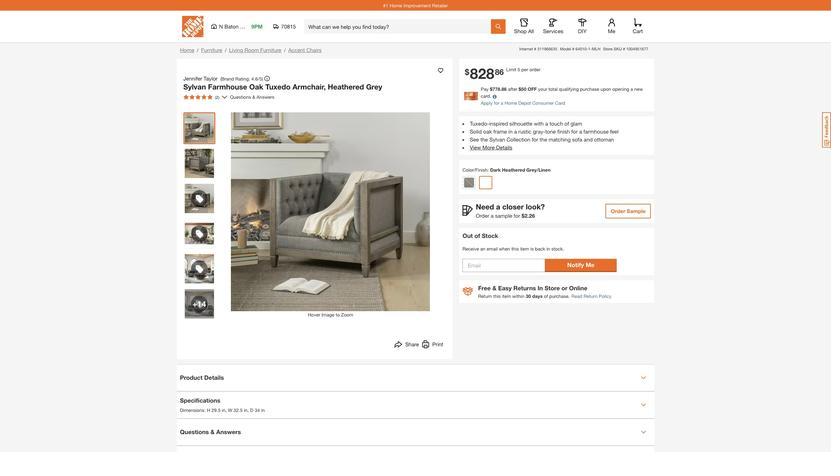 Task type: vqa. For each thing, say whether or not it's contained in the screenshot.
Questions & Answers to the bottom
yes



Task type: locate. For each thing, give the bounding box(es) containing it.
$ inside $ 828 86 limit 5 per order
[[465, 67, 469, 77]]

1 horizontal spatial of
[[544, 294, 548, 299]]

0 horizontal spatial answers
[[216, 429, 241, 436]]

,
[[226, 408, 227, 414], [248, 408, 249, 414]]

$ down the closer
[[522, 213, 525, 219]]

, left d
[[248, 408, 249, 414]]

frame
[[494, 129, 507, 135]]

for inside the need a closer look? order a sample for $ 2.26
[[514, 213, 520, 219]]

86
[[495, 67, 504, 77]]

1 vertical spatial questions
[[180, 429, 209, 436]]

w
[[228, 408, 232, 414]]

in
[[509, 129, 513, 135], [547, 246, 550, 252], [222, 408, 226, 414], [244, 408, 248, 414], [261, 408, 265, 414]]

29.5
[[212, 408, 221, 414]]

furniture right room
[[260, 47, 282, 53]]

0 horizontal spatial return
[[478, 294, 492, 299]]

of right days
[[544, 294, 548, 299]]

1 vertical spatial heathered
[[502, 167, 525, 173]]

0 horizontal spatial store
[[545, 285, 560, 292]]

the
[[481, 137, 488, 143], [540, 137, 547, 143]]

$ right pay
[[490, 86, 493, 92]]

notify
[[567, 262, 584, 269]]

70815 button
[[273, 23, 296, 30]]

sylvan down frame
[[490, 137, 505, 143]]

n
[[219, 23, 223, 30]]

0 vertical spatial caret image
[[641, 403, 646, 408]]

2 horizontal spatial &
[[493, 285, 497, 292]]

order
[[611, 208, 626, 214], [476, 213, 489, 219]]

for down the closer
[[514, 213, 520, 219]]

a down need
[[491, 213, 494, 219]]

of up finish
[[565, 121, 569, 127]]

3 / from the left
[[284, 47, 286, 53]]

dark heathered grey linen jennifer taylor accent chairs 64010 1 mlh a0 hotspot.2 image
[[185, 254, 214, 284]]

share
[[405, 341, 419, 348]]

caret image
[[641, 376, 646, 381]]

1 vertical spatial details
[[204, 374, 224, 382]]

0 vertical spatial home
[[390, 2, 402, 8]]

the down the oak
[[481, 137, 488, 143]]

0 horizontal spatial questions
[[180, 429, 209, 436]]

0 vertical spatial details
[[496, 145, 513, 151]]

/ right home link
[[197, 47, 199, 53]]

0 horizontal spatial of
[[475, 232, 480, 240]]

order inside the need a closer look? order a sample for $ 2.26
[[476, 213, 489, 219]]

30
[[526, 294, 531, 299]]

rouge
[[240, 23, 256, 30]]

/ left 'living'
[[225, 47, 227, 53]]

0 vertical spatial of
[[565, 121, 569, 127]]

0 horizontal spatial &
[[211, 429, 215, 436]]

home left depot
[[505, 100, 517, 106]]

taylor
[[204, 75, 218, 82]]

questions & answers link
[[230, 94, 276, 101]]

room
[[245, 47, 259, 53]]

for down glam
[[572, 129, 578, 135]]

& inside button
[[211, 429, 215, 436]]

silhouette
[[510, 121, 533, 127]]

2 caret image from the top
[[641, 430, 646, 435]]

questions & answers
[[230, 94, 276, 100], [180, 429, 241, 436]]

1 horizontal spatial questions
[[230, 94, 251, 100]]

return right read
[[584, 294, 598, 299]]

qualifying
[[559, 86, 579, 92]]

& down oak
[[252, 94, 255, 100]]

me up "sku"
[[608, 28, 616, 34]]

product
[[180, 374, 203, 382]]

1 vertical spatial store
[[545, 285, 560, 292]]

questions
[[230, 94, 251, 100], [180, 429, 209, 436]]

pay
[[481, 86, 489, 92]]

product details button
[[177, 365, 655, 391]]

1 vertical spatial questions & answers
[[180, 429, 241, 436]]

2 , from the left
[[248, 408, 249, 414]]

color/finish : dark heathered grey/linen
[[463, 167, 551, 173]]

grey/linen
[[527, 167, 551, 173]]

this down easy
[[494, 294, 501, 299]]

1 horizontal spatial /
[[225, 47, 227, 53]]

questions & answers down h
[[180, 429, 241, 436]]

1 horizontal spatial heathered
[[502, 167, 525, 173]]

0 horizontal spatial item
[[502, 294, 511, 299]]

0 vertical spatial sylvan
[[183, 83, 206, 91]]

in inside tuxedo-inspired silhouette with a touch of glam solid oak frame in a rustic gray-tone finish for a farmhouse feel see the sylvan collection for the matching sofa and ottoman view more details
[[509, 129, 513, 135]]

& inside 'free & easy returns in store or online return this item within 30 days of purchase. read return policy'
[[493, 285, 497, 292]]

1 horizontal spatial sylvan
[[490, 137, 505, 143]]

2 horizontal spatial /
[[284, 47, 286, 53]]

in right frame
[[509, 129, 513, 135]]

1 vertical spatial answers
[[216, 429, 241, 436]]

1 horizontal spatial #
[[572, 46, 575, 51]]

me right notify on the right of page
[[586, 262, 595, 269]]

internet # 311966635 model # 64010-1-mlh store sku # 1004951677
[[520, 46, 649, 51]]

1 horizontal spatial furniture
[[260, 47, 282, 53]]

me inside button
[[586, 262, 595, 269]]

dark heathered gray linen image
[[464, 178, 474, 188]]

out of stock
[[463, 232, 498, 240]]

sylvan inside tuxedo-inspired silhouette with a touch of glam solid oak frame in a rustic gray-tone finish for a farmhouse feel see the sylvan collection for the matching sofa and ottoman view more details
[[490, 137, 505, 143]]

gray-
[[533, 129, 546, 135]]

store inside 'free & easy returns in store or online return this item within 30 days of purchase. read return policy'
[[545, 285, 560, 292]]

return down free
[[478, 294, 492, 299]]

(brand
[[220, 76, 234, 81]]

0 horizontal spatial furniture
[[201, 47, 222, 53]]

chairs
[[306, 47, 322, 53]]

1 horizontal spatial order
[[611, 208, 626, 214]]

3 # from the left
[[623, 46, 625, 51]]

tuxedo
[[265, 83, 291, 91]]

a up the collection
[[514, 129, 517, 135]]

1 vertical spatial &
[[493, 285, 497, 292]]

0 horizontal spatial order
[[476, 213, 489, 219]]

your total qualifying purchase upon opening a new card.
[[481, 86, 643, 99]]

sylvan down jennifer
[[183, 83, 206, 91]]

answers down oak
[[257, 94, 274, 100]]

order left sample
[[611, 208, 626, 214]]

item down easy
[[502, 294, 511, 299]]

within
[[513, 294, 525, 299]]

limit
[[506, 67, 516, 72]]

dimensions:
[[180, 408, 206, 414]]

& right free
[[493, 285, 497, 292]]

$ left 828
[[465, 67, 469, 77]]

0 horizontal spatial me
[[586, 262, 595, 269]]

feedback link image
[[822, 112, 831, 148]]

accent
[[288, 47, 305, 53]]

jennifer taylor
[[183, 75, 218, 82]]

heathered left grey
[[328, 83, 364, 91]]

2 vertical spatial of
[[544, 294, 548, 299]]

0 vertical spatial me
[[608, 28, 616, 34]]

# right model
[[572, 46, 575, 51]]

in left w
[[222, 408, 226, 414]]

a right with
[[545, 121, 548, 127]]

0 vertical spatial &
[[252, 94, 255, 100]]

of inside 'free & easy returns in store or online return this item within 30 days of purchase. read return policy'
[[544, 294, 548, 299]]

1 the from the left
[[481, 137, 488, 143]]

for down info image in the right top of the page
[[494, 100, 500, 106]]

closer
[[503, 203, 524, 212]]

1 vertical spatial item
[[502, 294, 511, 299]]

specifications dimensions: h 29.5 in , w 32.5 in , d 34 in
[[180, 397, 265, 414]]

9pm
[[251, 23, 263, 30]]

off
[[528, 86, 537, 92]]

1-
[[588, 46, 592, 51]]

0 vertical spatial heathered
[[328, 83, 364, 91]]

# right internet
[[534, 46, 537, 51]]

dark heathered grey linen jennifer taylor accent chairs 64010 1 mlh 64 hotspot.0 image
[[185, 184, 214, 213]]

/
[[197, 47, 199, 53], [225, 47, 227, 53], [284, 47, 286, 53]]

baton
[[225, 23, 239, 30]]

heathered right dark
[[502, 167, 525, 173]]

caret image
[[641, 403, 646, 408], [641, 430, 646, 435]]

me inside button
[[608, 28, 616, 34]]

1 vertical spatial this
[[494, 294, 501, 299]]

1 horizontal spatial answers
[[257, 94, 274, 100]]

0 horizontal spatial ,
[[226, 408, 227, 414]]

a down 778.86
[[501, 100, 504, 106]]

0 vertical spatial item
[[520, 246, 529, 252]]

notify me
[[567, 262, 595, 269]]

living room furniture link
[[229, 47, 282, 53]]

tuxedo-inspired silhouette with a touch of glam solid oak frame in a rustic gray-tone finish for a farmhouse feel see the sylvan collection for the matching sofa and ottoman view more details
[[470, 121, 619, 151]]

2 horizontal spatial of
[[565, 121, 569, 127]]

1 vertical spatial caret image
[[641, 430, 646, 435]]

the down gray-
[[540, 137, 547, 143]]

order down need
[[476, 213, 489, 219]]

0 horizontal spatial the
[[481, 137, 488, 143]]

1 , from the left
[[226, 408, 227, 414]]

questions & answers down oak
[[230, 94, 276, 100]]

receive
[[463, 246, 479, 252]]

1 vertical spatial sylvan
[[490, 137, 505, 143]]

item left is at right
[[520, 246, 529, 252]]

32.5
[[234, 408, 243, 414]]

home down the home depot logo
[[180, 47, 194, 53]]

(brand rating: 4.6 /5)
[[220, 76, 263, 81]]

/ left accent
[[284, 47, 286, 53]]

dark heathered grey linen jennifer taylor accent chairs 64010 1 mlh 44 hotspot.3 image
[[185, 290, 214, 319]]

1 horizontal spatial the
[[540, 137, 547, 143]]

share button
[[395, 341, 419, 350]]

0 vertical spatial answers
[[257, 94, 274, 100]]

of right out
[[475, 232, 480, 240]]

sample
[[495, 213, 513, 219]]

1 horizontal spatial home
[[390, 2, 402, 8]]

2 vertical spatial &
[[211, 429, 215, 436]]

1 vertical spatial me
[[586, 262, 595, 269]]

1 furniture from the left
[[201, 47, 222, 53]]

is
[[531, 246, 534, 252]]

details right product
[[204, 374, 224, 382]]

778.86
[[493, 86, 507, 92]]

0 vertical spatial store
[[603, 46, 613, 51]]

$
[[465, 67, 469, 77], [490, 86, 493, 92], [519, 86, 521, 92], [522, 213, 525, 219]]

diy
[[578, 28, 587, 34]]

1 horizontal spatial details
[[496, 145, 513, 151]]

1 horizontal spatial me
[[608, 28, 616, 34]]

1 horizontal spatial item
[[520, 246, 529, 252]]

0 horizontal spatial sylvan
[[183, 83, 206, 91]]

questions down farmhouse
[[230, 94, 251, 100]]

dark heathered grey linen jennifer taylor accent chairs 64010 1 mlh 64.0 image
[[185, 114, 214, 143]]

, left w
[[226, 408, 227, 414]]

& down 29.5
[[211, 429, 215, 436]]

cart link
[[631, 19, 645, 35]]

5
[[518, 67, 520, 72]]

2 # from the left
[[572, 46, 575, 51]]

2 horizontal spatial home
[[505, 100, 517, 106]]

2 horizontal spatial #
[[623, 46, 625, 51]]

image
[[322, 312, 335, 318]]

of inside tuxedo-inspired silhouette with a touch of glam solid oak frame in a rustic gray-tone finish for a farmhouse feel see the sylvan collection for the matching sofa and ottoman view more details
[[565, 121, 569, 127]]

0 horizontal spatial /
[[197, 47, 199, 53]]

zoom
[[341, 312, 353, 318]]

home right the #1
[[390, 2, 402, 8]]

store up purchase.
[[545, 285, 560, 292]]

0 horizontal spatial this
[[494, 294, 501, 299]]

1 horizontal spatial store
[[603, 46, 613, 51]]

# right "sku"
[[623, 46, 625, 51]]

0 horizontal spatial #
[[534, 46, 537, 51]]

1 horizontal spatial this
[[512, 246, 519, 252]]

1 return from the left
[[478, 294, 492, 299]]

+
[[192, 300, 197, 309]]

a left new
[[631, 86, 633, 92]]

1 horizontal spatial ,
[[248, 408, 249, 414]]

furniture left 'living'
[[201, 47, 222, 53]]

this right when
[[512, 246, 519, 252]]

1 horizontal spatial return
[[584, 294, 598, 299]]

me
[[608, 28, 616, 34], [586, 262, 595, 269]]

tone
[[546, 129, 556, 135]]

details inside tuxedo-inspired silhouette with a touch of glam solid oak frame in a rustic gray-tone finish for a farmhouse feel see the sylvan collection for the matching sofa and ottoman view more details
[[496, 145, 513, 151]]

a inside your total qualifying purchase upon opening a new card.
[[631, 86, 633, 92]]

store left "sku"
[[603, 46, 613, 51]]

details right the more
[[496, 145, 513, 151]]

card.
[[481, 93, 491, 99]]

questions down dimensions:
[[180, 429, 209, 436]]

icon image
[[463, 288, 473, 296]]

1 vertical spatial of
[[475, 232, 480, 240]]

0 horizontal spatial details
[[204, 374, 224, 382]]

answers down w
[[216, 429, 241, 436]]

card
[[555, 100, 565, 106]]

#1 home improvement retailer
[[383, 2, 448, 8]]

dark heathered grey/linen image
[[481, 178, 491, 188]]

this
[[512, 246, 519, 252], [494, 294, 501, 299]]

read return policy link
[[572, 293, 612, 300]]

0 horizontal spatial home
[[180, 47, 194, 53]]

0 vertical spatial questions & answers
[[230, 94, 276, 100]]

&
[[252, 94, 255, 100], [493, 285, 497, 292], [211, 429, 215, 436]]



Task type: describe. For each thing, give the bounding box(es) containing it.
info image
[[493, 95, 497, 99]]

questions & answers inside button
[[180, 429, 241, 436]]

a up 'sofa'
[[579, 129, 582, 135]]

ottoman
[[594, 137, 614, 143]]

online
[[569, 285, 588, 292]]

in
[[538, 285, 543, 292]]

5 stars image
[[183, 94, 213, 100]]

or
[[562, 285, 568, 292]]

the home depot logo image
[[182, 16, 203, 37]]

2 furniture from the left
[[260, 47, 282, 53]]

828
[[470, 65, 495, 82]]

Email email field
[[463, 259, 545, 272]]

h
[[207, 408, 210, 414]]

rating:
[[235, 76, 250, 81]]

311966635
[[538, 46, 558, 51]]

view more details link
[[470, 145, 513, 151]]

an
[[481, 246, 486, 252]]

order sample button
[[606, 204, 651, 219]]

home / furniture / living room furniture / accent chairs
[[180, 47, 322, 53]]

in left d
[[244, 408, 248, 414]]

shop all
[[514, 28, 534, 34]]

(2)
[[215, 95, 220, 100]]

hover
[[308, 312, 320, 318]]

shop all button
[[514, 19, 535, 35]]

in right back
[[547, 246, 550, 252]]

opening
[[613, 86, 630, 92]]

:
[[488, 167, 489, 173]]

sofa
[[572, 137, 583, 143]]

farmhouse
[[208, 83, 247, 91]]

when
[[499, 246, 510, 252]]

questions inside button
[[180, 429, 209, 436]]

dark heathered grey linen jennifer taylor accent chairs 64010 1 mlh e1.1 image
[[185, 149, 214, 178]]

(2) button
[[181, 92, 222, 102]]

details inside product details button
[[204, 374, 224, 382]]

print button
[[422, 341, 443, 350]]

need
[[476, 203, 494, 212]]

consumer
[[533, 100, 554, 106]]

sylvan farmhouse oak tuxedo armchair, heathered grey
[[183, 83, 382, 91]]

solid
[[470, 129, 482, 135]]

this inside 'free & easy returns in store or online return this item within 30 days of purchase. read return policy'
[[494, 294, 501, 299]]

policy
[[599, 294, 612, 299]]

a up sample
[[496, 203, 500, 212]]

4.6
[[251, 76, 258, 81]]

living
[[229, 47, 243, 53]]

2 the from the left
[[540, 137, 547, 143]]

apply for a home depot consumer card link
[[481, 100, 565, 106]]

model
[[560, 46, 571, 51]]

email
[[487, 246, 498, 252]]

apply now image
[[464, 92, 481, 101]]

order sample
[[611, 208, 646, 214]]

to
[[336, 312, 340, 318]]

need a closer look? order a sample for $ 2.26
[[476, 203, 545, 219]]

2 return from the left
[[584, 294, 598, 299]]

services button
[[543, 19, 564, 35]]

0 horizontal spatial heathered
[[328, 83, 364, 91]]

order
[[530, 67, 541, 72]]

item inside 'free & easy returns in store or online return this item within 30 days of purchase. read return policy'
[[502, 294, 511, 299]]

print
[[432, 341, 443, 348]]

0 vertical spatial this
[[512, 246, 519, 252]]

1 caret image from the top
[[641, 403, 646, 408]]

finish
[[558, 129, 570, 135]]

answers inside button
[[216, 429, 241, 436]]

in right 34
[[261, 408, 265, 414]]

1 # from the left
[[534, 46, 537, 51]]

sample
[[627, 208, 646, 214]]

per
[[522, 67, 528, 72]]

free & easy returns in store or online return this item within 30 days of purchase. read return policy
[[478, 285, 612, 299]]

$ 828 86 limit 5 per order
[[465, 65, 541, 82]]

hover image to zoom button
[[231, 112, 430, 318]]

dark
[[490, 167, 501, 173]]

$ inside the need a closer look? order a sample for $ 2.26
[[522, 213, 525, 219]]

glam
[[571, 121, 582, 127]]

receive an email when this item is back in stock.
[[463, 246, 564, 252]]

50
[[521, 86, 527, 92]]

view
[[470, 145, 481, 151]]

read
[[572, 294, 583, 299]]

tuxedo-
[[470, 121, 489, 127]]

34
[[255, 408, 260, 414]]

caret image inside 'questions & answers' button
[[641, 430, 646, 435]]

order inside button
[[611, 208, 626, 214]]

feel
[[610, 129, 619, 135]]

1 vertical spatial home
[[180, 47, 194, 53]]

more
[[483, 145, 495, 151]]

70815
[[281, 23, 296, 30]]

specifications
[[180, 397, 220, 405]]

jennifer taylor link
[[183, 75, 220, 83]]

1 / from the left
[[197, 47, 199, 53]]

furniture link
[[201, 47, 222, 53]]

dark heathered grey linen jennifer taylor accent chairs 64010 1 mlh 40 hotspot.1 image
[[185, 219, 214, 248]]

+ 14
[[192, 300, 206, 309]]

2 vertical spatial home
[[505, 100, 517, 106]]

oak
[[484, 129, 492, 135]]

new
[[635, 86, 643, 92]]

retailer
[[432, 2, 448, 8]]

1 horizontal spatial &
[[252, 94, 255, 100]]

64010-
[[576, 46, 588, 51]]

stock
[[482, 232, 498, 240]]

0 vertical spatial questions
[[230, 94, 251, 100]]

$ right the after
[[519, 86, 521, 92]]

for down gray-
[[532, 137, 538, 143]]

improvement
[[404, 2, 431, 8]]

diy button
[[572, 19, 593, 35]]

see
[[470, 137, 479, 143]]

farmhouse
[[584, 129, 609, 135]]

easy
[[498, 285, 512, 292]]

your
[[538, 86, 547, 92]]

2 / from the left
[[225, 47, 227, 53]]

n baton rouge
[[219, 23, 256, 30]]

What can we help you find today? search field
[[309, 20, 491, 34]]



